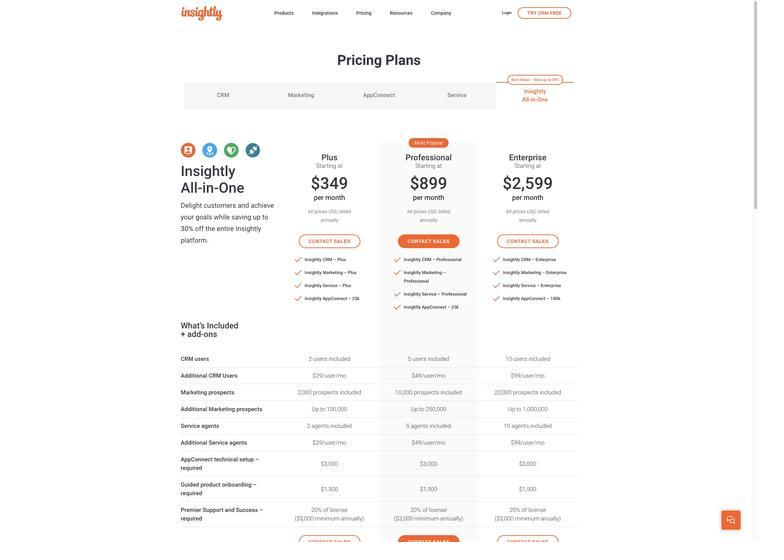 Task type: vqa. For each thing, say whether or not it's contained in the screenshot.


Task type: locate. For each thing, give the bounding box(es) containing it.
of
[[323, 507, 329, 514], [423, 507, 428, 514], [522, 507, 527, 514]]

– down the insightly crm – professional
[[443, 270, 446, 275]]

0 vertical spatial $29/user/mo
[[313, 372, 346, 379]]

required for appconnect
[[181, 465, 202, 472]]

2 all from the left
[[407, 209, 413, 214]]

agents down up to 1,000,000
[[512, 423, 529, 430]]

contact up the insightly crm – plus
[[308, 239, 332, 244]]

1 up from the left
[[312, 406, 319, 413]]

appconnect for insightly crm – enterprise
[[521, 296, 546, 301]]

company link
[[431, 9, 451, 18]]

one up customers
[[219, 180, 244, 196]]

onboarding
[[222, 482, 252, 488]]

contact
[[308, 239, 332, 244], [408, 239, 432, 244], [507, 239, 531, 244]]

2 at from the left
[[437, 162, 442, 169]]

3 up from the left
[[508, 406, 515, 413]]

2 horizontal spatial sales
[[532, 239, 549, 244]]

3 $3,000 from the left
[[519, 460, 536, 467]]

premier
[[181, 507, 201, 514]]

1 vertical spatial up
[[253, 213, 261, 221]]

contact sales button up the insightly crm – plus
[[299, 235, 360, 248]]

2 contact sales from the left
[[408, 239, 450, 244]]

0 horizontal spatial starting
[[316, 162, 336, 169]]

2 up from the left
[[411, 406, 418, 413]]

contact sales button up insightly crm – enterprise
[[497, 235, 559, 248]]

3 usd, from the left
[[527, 209, 537, 214]]

anually)
[[541, 515, 561, 522]]

10
[[505, 356, 512, 362], [504, 423, 510, 430]]

$29/user/mo for agents
[[313, 439, 346, 446]]

at for professional
[[437, 162, 442, 169]]

1 horizontal spatial prices
[[414, 209, 427, 214]]

users
[[195, 356, 209, 362], [313, 356, 327, 362], [413, 356, 427, 362], [513, 356, 527, 362]]

0 horizontal spatial contact
[[308, 239, 332, 244]]

1 starting from the left
[[316, 162, 336, 169]]

20% of license ($3,000 minimum anually)
[[495, 507, 561, 522]]

$99/user/mo down 10 agents included
[[511, 439, 545, 446]]

3 users from the left
[[413, 356, 427, 362]]

0 horizontal spatial annually)
[[341, 515, 364, 522]]

1 horizontal spatial in-
[[531, 96, 538, 103]]

1 required from the top
[[181, 465, 202, 472]]

3 20% from the left
[[510, 507, 520, 514]]

insightly all-in-one down best value – save up to 30%
[[522, 88, 548, 103]]

contact sales link up the insightly crm – professional
[[398, 235, 459, 248]]

up for up to 250,000
[[411, 406, 418, 413]]

3 starting from the left
[[515, 162, 535, 169]]

– right 'onboarding'
[[253, 482, 257, 488]]

contact sales link for plus
[[299, 235, 360, 248]]

2 minimum from the left
[[414, 515, 439, 522]]

1 usd, from the left
[[329, 209, 338, 214]]

required inside premier support and success – required
[[181, 515, 202, 522]]

in-
[[531, 96, 538, 103], [202, 180, 219, 196]]

2 license from the left
[[429, 507, 447, 514]]

crm
[[538, 10, 549, 16], [217, 92, 229, 99], [323, 257, 332, 262], [422, 257, 431, 262], [521, 257, 531, 262], [181, 356, 193, 362], [209, 372, 221, 379]]

1 horizontal spatial minimum
[[414, 515, 439, 522]]

professional down insightly marketing – professional
[[442, 292, 467, 297]]

0 horizontal spatial minimum
[[315, 515, 340, 522]]

2 starting from the left
[[415, 162, 436, 169]]

up
[[312, 406, 319, 413], [411, 406, 418, 413], [508, 406, 515, 413]]

30% down your
[[181, 225, 193, 233]]

starting inside enterprise starting at
[[515, 162, 535, 169]]

marketing for additional marketing prospects
[[209, 406, 235, 413]]

1 annually from the left
[[321, 217, 338, 223]]

up down the 10,000
[[411, 406, 418, 413]]

1 billed from the left
[[340, 209, 351, 214]]

users for crm
[[195, 356, 209, 362]]

2 usd, from the left
[[428, 209, 438, 214]]

25k for insightly service – plus
[[352, 296, 360, 301]]

at inside enterprise starting at
[[536, 162, 541, 169]]

2 annually from the left
[[420, 217, 438, 223]]

1 ($3,000 from the left
[[295, 515, 314, 522]]

sales
[[334, 239, 351, 244], [433, 239, 450, 244], [532, 239, 549, 244]]

marketing prospects
[[181, 389, 234, 396]]

– up insightly marketing – professional
[[433, 257, 435, 262]]

0 vertical spatial up
[[543, 77, 547, 82]]

starting inside professional starting at
[[415, 162, 436, 169]]

– up 'insightly marketing – plus'
[[333, 257, 336, 262]]

($3,000
[[295, 515, 314, 522], [394, 515, 413, 522], [495, 515, 514, 522]]

2 ($3,000 from the left
[[394, 515, 413, 522]]

ons
[[204, 330, 217, 339]]

all prices usd, billed annually
[[308, 209, 351, 223], [407, 209, 450, 223], [506, 209, 549, 223]]

1 contact sales link from the left
[[299, 235, 360, 248]]

insightly down saving
[[236, 225, 261, 233]]

insightly all-in-one up customers
[[181, 163, 244, 196]]

contact sales link up the insightly crm – plus
[[299, 235, 360, 248]]

5 down the 10,000
[[406, 423, 409, 430]]

0 horizontal spatial at
[[338, 162, 343, 169]]

1 horizontal spatial all
[[407, 209, 413, 214]]

crm for insightly crm – professional
[[422, 257, 431, 262]]

1 $29/user/mo from the top
[[313, 372, 346, 379]]

$29/user/mo down 2 agents included
[[313, 439, 346, 446]]

2 $3,000 from the left
[[420, 460, 437, 467]]

sales up insightly crm – enterprise
[[532, 239, 549, 244]]

contact sales up insightly crm – enterprise
[[507, 239, 549, 244]]

3 contact from the left
[[507, 239, 531, 244]]

insightly down the marketing icon
[[181, 163, 235, 180]]

sales up the insightly crm – plus
[[334, 239, 351, 244]]

0 vertical spatial in-
[[531, 96, 538, 103]]

1 vertical spatial 25k
[[451, 305, 459, 310]]

0 horizontal spatial usd,
[[329, 209, 338, 214]]

agents for 5
[[411, 423, 428, 430]]

marketing inside marketing link
[[288, 92, 314, 99]]

usd,
[[329, 209, 338, 214], [428, 209, 438, 214], [527, 209, 537, 214]]

0 vertical spatial insightly appconnect – 25k
[[305, 296, 360, 301]]

1 horizontal spatial all-
[[522, 96, 531, 103]]

agents
[[201, 423, 219, 430], [312, 423, 329, 430], [411, 423, 428, 430], [512, 423, 529, 430], [229, 439, 247, 446]]

1 $49/user/mo from the top
[[412, 372, 446, 379]]

1 horizontal spatial insightly appconnect – 25k
[[404, 305, 459, 310]]

contact up the insightly crm – professional
[[408, 239, 432, 244]]

2
[[309, 356, 312, 362], [307, 423, 310, 430]]

prospects for 20,000
[[513, 389, 538, 396]]

2 contact from the left
[[408, 239, 432, 244]]

required down guided
[[181, 490, 202, 497]]

0 vertical spatial 30%
[[552, 77, 559, 82]]

all for enterprise
[[506, 209, 512, 214]]

up
[[543, 77, 547, 82], [253, 213, 261, 221]]

2 horizontal spatial annually
[[519, 217, 537, 223]]

2 horizontal spatial minimum
[[515, 515, 540, 522]]

free
[[550, 10, 562, 16]]

to left 250,000
[[419, 406, 425, 413]]

– down insightly service – professional on the right of the page
[[447, 305, 450, 310]]

1 horizontal spatial of
[[423, 507, 428, 514]]

$99/user/mo
[[511, 372, 545, 379], [511, 439, 545, 446]]

2 $99/user/mo from the top
[[511, 439, 545, 446]]

enterprise for service
[[541, 283, 561, 288]]

3 per from the left
[[512, 194, 522, 202]]

1 contact sales from the left
[[308, 239, 351, 244]]

1 horizontal spatial 20% of license ($3,000 minimum annually)
[[394, 507, 463, 522]]

appconnect inside appconnect technical setup – required
[[181, 456, 213, 463]]

2 additional from the top
[[181, 406, 207, 413]]

1 contact sales button from the left
[[299, 235, 360, 248]]

up down 20,000
[[508, 406, 515, 413]]

agents up additional service agents
[[201, 423, 219, 430]]

3 per month from the left
[[512, 194, 543, 202]]

at for enterprise
[[536, 162, 541, 169]]

0 horizontal spatial month
[[325, 194, 345, 202]]

3 of from the left
[[522, 507, 527, 514]]

0 horizontal spatial $3,000
[[321, 460, 338, 467]]

minimum
[[315, 515, 340, 522], [414, 515, 439, 522], [515, 515, 540, 522]]

appconnect
[[363, 92, 395, 99], [323, 296, 347, 301], [521, 296, 546, 301], [422, 305, 446, 310], [181, 456, 213, 463]]

one
[[538, 96, 548, 103], [219, 180, 244, 196]]

insightly down insightly service – plus
[[305, 296, 322, 301]]

and inside premier support and success – required
[[225, 507, 235, 514]]

2 horizontal spatial contact sales button
[[497, 235, 559, 248]]

0 horizontal spatial up
[[312, 406, 319, 413]]

up inside products and bundles tab list
[[543, 77, 547, 82]]

to for up to 1,000,000
[[516, 406, 522, 413]]

prospects for 10,000
[[414, 389, 439, 396]]

enterprise
[[509, 153, 547, 162], [536, 257, 556, 262], [546, 270, 567, 275], [541, 283, 561, 288]]

1 horizontal spatial all prices usd, billed annually
[[407, 209, 450, 223]]

0 horizontal spatial prices
[[315, 209, 328, 214]]

in- down best value – save up to 30%
[[531, 96, 538, 103]]

3 contact sales link from the left
[[497, 235, 559, 248]]

and inside delight customers and achieve your goals while saving up to 30% off the entire insightly platform.
[[238, 201, 249, 210]]

0 horizontal spatial up
[[253, 213, 261, 221]]

1 all prices usd, billed annually from the left
[[308, 209, 351, 223]]

up right save
[[543, 77, 547, 82]]

– inside guided product onboarding – required
[[253, 482, 257, 488]]

1 horizontal spatial starting
[[415, 162, 436, 169]]

2 per month from the left
[[413, 194, 444, 202]]

2 horizontal spatial prices
[[513, 209, 526, 214]]

additional marketing prospects
[[181, 406, 262, 413]]

3 contact sales from the left
[[507, 239, 549, 244]]

0 horizontal spatial per month
[[314, 194, 345, 202]]

0 horizontal spatial insightly all-in-one
[[181, 163, 244, 196]]

1 horizontal spatial $3,000
[[420, 460, 437, 467]]

to down achieve
[[262, 213, 268, 221]]

prices
[[315, 209, 328, 214], [414, 209, 427, 214], [513, 209, 526, 214]]

professional for crm
[[437, 257, 462, 262]]

in- up customers
[[202, 180, 219, 196]]

and right support
[[225, 507, 235, 514]]

1 vertical spatial required
[[181, 490, 202, 497]]

sales for plus
[[334, 239, 351, 244]]

1 vertical spatial and
[[225, 507, 235, 514]]

marketing
[[288, 92, 314, 99], [323, 270, 343, 275], [422, 270, 442, 275], [521, 270, 541, 275], [181, 389, 207, 396], [209, 406, 235, 413]]

sales up the insightly crm – professional
[[433, 239, 450, 244]]

prospects for 2,000
[[313, 389, 338, 396]]

pricing for pricing plans
[[337, 52, 382, 68]]

30% inside delight customers and achieve your goals while saving up to 30% off the entire insightly platform.
[[181, 225, 193, 233]]

1 vertical spatial $49/user/mo
[[412, 439, 446, 446]]

5 for 5 agents included
[[406, 423, 409, 430]]

marketing inside insightly marketing – professional
[[422, 270, 442, 275]]

up to 250,000
[[411, 406, 446, 413]]

2 users from the left
[[313, 356, 327, 362]]

to left 100,000
[[320, 406, 325, 413]]

all-
[[522, 96, 531, 103], [181, 180, 202, 196]]

insightly marketing – enterprise
[[503, 270, 567, 275]]

0 horizontal spatial 20% of license ($3,000 minimum annually)
[[295, 507, 364, 522]]

3 additional from the top
[[181, 439, 207, 446]]

2 contact sales link from the left
[[398, 235, 459, 248]]

1 horizontal spatial at
[[437, 162, 442, 169]]

30% right save
[[552, 77, 559, 82]]

service for insightly service – professional
[[422, 292, 437, 297]]

and up saving
[[238, 201, 249, 210]]

3 license from the left
[[528, 507, 546, 514]]

1 all from the left
[[308, 209, 313, 214]]

plus for marketing
[[348, 270, 357, 275]]

1 prices from the left
[[315, 209, 328, 214]]

250,000
[[426, 406, 446, 413]]

all- up the delight
[[181, 180, 202, 196]]

contact for plus
[[308, 239, 332, 244]]

10 up 20,000
[[505, 356, 512, 362]]

appconnect for insightly crm – plus
[[323, 296, 347, 301]]

0 horizontal spatial insightly appconnect – 25k
[[305, 296, 360, 301]]

month
[[325, 194, 345, 202], [425, 194, 444, 202], [524, 194, 543, 202]]

($3,000 inside 20% of license ($3,000 minimum anually)
[[495, 515, 514, 522]]

marketing icon image
[[202, 143, 217, 158]]

insightly appconnect – 25k
[[305, 296, 360, 301], [404, 305, 459, 310]]

annually for plus
[[321, 217, 338, 223]]

1 at from the left
[[338, 162, 343, 169]]

customers
[[204, 201, 236, 210]]

1 horizontal spatial insightly all-in-one
[[522, 88, 548, 103]]

plus inside plus starting at
[[321, 153, 338, 162]]

$49/user/mo down 5 users included
[[412, 372, 446, 379]]

at
[[338, 162, 343, 169], [437, 162, 442, 169], [536, 162, 541, 169]]

2 horizontal spatial all
[[506, 209, 512, 214]]

1 horizontal spatial 30%
[[552, 77, 559, 82]]

2 horizontal spatial per
[[512, 194, 522, 202]]

0 horizontal spatial 20%
[[311, 507, 322, 514]]

2 vertical spatial required
[[181, 515, 202, 522]]

billed for enterprise
[[538, 209, 549, 214]]

agents for service
[[201, 423, 219, 430]]

1 vertical spatial insightly all-in-one
[[181, 163, 244, 196]]

0 horizontal spatial $1,500
[[321, 486, 338, 493]]

3 billed from the left
[[538, 209, 549, 214]]

billed for plus
[[340, 209, 351, 214]]

$29/user/mo down 2 users included
[[313, 372, 346, 379]]

0 horizontal spatial all prices usd, billed annually
[[308, 209, 351, 223]]

5 for 5 users included
[[408, 356, 411, 362]]

– right 'success'
[[259, 507, 263, 514]]

0 horizontal spatial 30%
[[181, 225, 193, 233]]

– right setup
[[255, 456, 259, 463]]

2 horizontal spatial license
[[528, 507, 546, 514]]

plus for service
[[343, 283, 351, 288]]

service link
[[418, 82, 496, 109]]

best value – save up to 30%
[[511, 77, 559, 82]]

$1,500
[[321, 486, 338, 493], [420, 486, 437, 493], [519, 486, 536, 493]]

users
[[223, 372, 238, 379]]

per month for enterprise
[[512, 194, 543, 202]]

usd, for plus
[[329, 209, 338, 214]]

technical
[[214, 456, 238, 463]]

service
[[447, 92, 467, 99], [323, 283, 337, 288], [521, 283, 536, 288], [422, 292, 437, 297], [181, 423, 200, 430], [209, 439, 228, 446]]

up down achieve
[[253, 213, 261, 221]]

1 vertical spatial 5
[[406, 423, 409, 430]]

starting inside plus starting at
[[316, 162, 336, 169]]

2 horizontal spatial $3,000
[[519, 460, 536, 467]]

pricing link
[[356, 9, 371, 18]]

insightly appconnect – 25k down insightly service – plus
[[305, 296, 360, 301]]

insightly down insightly crm – enterprise
[[503, 270, 520, 275]]

2 horizontal spatial at
[[536, 162, 541, 169]]

0 horizontal spatial all
[[308, 209, 313, 214]]

0 horizontal spatial annually
[[321, 217, 338, 223]]

– left save
[[530, 77, 533, 82]]

crm inside button
[[538, 10, 549, 16]]

professional up insightly service – professional on the right of the page
[[404, 279, 429, 284]]

0 vertical spatial 25k
[[352, 296, 360, 301]]

1 horizontal spatial per
[[413, 194, 423, 202]]

contact sales button up the insightly crm – professional
[[398, 235, 459, 248]]

0 horizontal spatial ($3,000
[[295, 515, 314, 522]]

to right save
[[548, 77, 551, 82]]

0 vertical spatial 5
[[408, 356, 411, 362]]

1 $99/user/mo from the top
[[511, 372, 545, 379]]

5 up the 10,000
[[408, 356, 411, 362]]

pricing
[[356, 10, 371, 16], [337, 52, 382, 68]]

up left 100,000
[[312, 406, 319, 413]]

at inside plus starting at
[[338, 162, 343, 169]]

all
[[308, 209, 313, 214], [407, 209, 413, 214], [506, 209, 512, 214]]

additional
[[181, 372, 207, 379], [181, 406, 207, 413], [181, 439, 207, 446]]

additional up service agents
[[181, 406, 207, 413]]

required up guided
[[181, 465, 202, 472]]

sales for enterprise
[[532, 239, 549, 244]]

all- down value
[[522, 96, 531, 103]]

license inside 20% of license ($3,000 minimum anually)
[[528, 507, 546, 514]]

$3,000
[[321, 460, 338, 467], [420, 460, 437, 467], [519, 460, 536, 467]]

insightly down best value – save up to 30%
[[524, 88, 546, 95]]

billed
[[340, 209, 351, 214], [439, 209, 450, 214], [538, 209, 549, 214]]

– inside premier support and success – required
[[259, 507, 263, 514]]

entire
[[217, 225, 234, 233]]

starting for professional
[[415, 162, 436, 169]]

1 horizontal spatial 20%
[[410, 507, 421, 514]]

insightly crm – professional
[[404, 257, 462, 262]]

to left the 1,000,000
[[516, 406, 522, 413]]

professional
[[406, 153, 452, 162], [437, 257, 462, 262], [404, 279, 429, 284], [442, 292, 467, 297]]

crm users
[[181, 356, 209, 362]]

1 contact from the left
[[308, 239, 332, 244]]

1 month from the left
[[325, 194, 345, 202]]

2 down the 2,000
[[307, 423, 310, 430]]

1 additional from the top
[[181, 372, 207, 379]]

required inside appconnect technical setup – required
[[181, 465, 202, 472]]

prices for plus
[[315, 209, 328, 214]]

5
[[408, 356, 411, 362], [406, 423, 409, 430]]

0 horizontal spatial of
[[323, 507, 329, 514]]

up inside delight customers and achieve your goals while saving up to 30% off the entire insightly platform.
[[253, 213, 261, 221]]

additional down crm users
[[181, 372, 207, 379]]

one down save
[[538, 96, 548, 103]]

usd, for enterprise
[[527, 209, 537, 214]]

professional inside insightly marketing – professional
[[404, 279, 429, 284]]

2 horizontal spatial month
[[524, 194, 543, 202]]

insightly down 'insightly marketing – plus'
[[305, 283, 322, 288]]

insightly inside delight customers and achieve your goals while saving up to 30% off the entire insightly platform.
[[236, 225, 261, 233]]

contact sales up the insightly crm – professional
[[408, 239, 450, 244]]

off
[[195, 225, 204, 233]]

20% inside 20% of license ($3,000 minimum anually)
[[510, 507, 520, 514]]

2 horizontal spatial contact
[[507, 239, 531, 244]]

3 contact sales button from the left
[[497, 235, 559, 248]]

1 vertical spatial all-
[[181, 180, 202, 196]]

service icon image
[[224, 143, 239, 158]]

2 users included
[[309, 356, 350, 362]]

4 users from the left
[[513, 356, 527, 362]]

0 horizontal spatial sales
[[334, 239, 351, 244]]

appconnect inside products and bundles tab list
[[363, 92, 395, 99]]

popular
[[427, 140, 443, 146]]

2 month from the left
[[425, 194, 444, 202]]

3 prices from the left
[[513, 209, 526, 214]]

2 horizontal spatial up
[[508, 406, 515, 413]]

2 up the 2,000
[[309, 356, 312, 362]]

agents down "up to 100,000"
[[312, 423, 329, 430]]

1 horizontal spatial up
[[411, 406, 418, 413]]

$99/user/mo down 10 users included
[[511, 372, 545, 379]]

1 vertical spatial 2
[[307, 423, 310, 430]]

0 vertical spatial and
[[238, 201, 249, 210]]

contact sales link
[[299, 235, 360, 248], [398, 235, 459, 248], [497, 235, 559, 248]]

1 horizontal spatial annually)
[[440, 515, 463, 522]]

to for up to 250,000
[[419, 406, 425, 413]]

what's included + add-ons
[[181, 321, 238, 339]]

3 at from the left
[[536, 162, 541, 169]]

$49/user/mo for users
[[412, 372, 446, 379]]

0 vertical spatial insightly all-in-one
[[522, 88, 548, 103]]

agents for 10
[[512, 423, 529, 430]]

1 sales from the left
[[334, 239, 351, 244]]

annually
[[321, 217, 338, 223], [420, 217, 438, 223], [519, 217, 537, 223]]

contact sales button for enterprise
[[497, 235, 559, 248]]

agents down up to 250,000
[[411, 423, 428, 430]]

0 horizontal spatial contact sales
[[308, 239, 351, 244]]

1 vertical spatial 10
[[504, 423, 510, 430]]

2 for 2 agents included
[[307, 423, 310, 430]]

1 $3,000 from the left
[[321, 460, 338, 467]]

additional down service agents
[[181, 439, 207, 446]]

2 horizontal spatial contact sales
[[507, 239, 549, 244]]

10 down up to 1,000,000
[[504, 423, 510, 430]]

$49/user/mo down 5 agents included
[[412, 439, 446, 446]]

contact sales link up insightly crm – enterprise
[[497, 235, 559, 248]]

1 per month from the left
[[314, 194, 345, 202]]

2 required from the top
[[181, 490, 202, 497]]

insightly service – professional
[[404, 292, 467, 297]]

achieve
[[251, 201, 274, 210]]

agents for 2
[[312, 423, 329, 430]]

3 month from the left
[[524, 194, 543, 202]]

month for enterprise
[[524, 194, 543, 202]]

1 horizontal spatial up
[[543, 77, 547, 82]]

10 for 10 agents included
[[504, 423, 510, 430]]

2 horizontal spatial 20%
[[510, 507, 520, 514]]

1 vertical spatial 30%
[[181, 225, 193, 233]]

pricing for pricing
[[356, 10, 371, 16]]

3 annually from the left
[[519, 217, 537, 223]]

1 users from the left
[[195, 356, 209, 362]]

0 horizontal spatial in-
[[202, 180, 219, 196]]

1 horizontal spatial ($3,000
[[394, 515, 413, 522]]

1 annually) from the left
[[341, 515, 364, 522]]

0 vertical spatial pricing
[[356, 10, 371, 16]]

3 all prices usd, billed annually from the left
[[506, 209, 549, 223]]

per
[[314, 194, 324, 202], [413, 194, 423, 202], [512, 194, 522, 202]]

2 $29/user/mo from the top
[[313, 439, 346, 446]]

integrations link
[[312, 9, 338, 18]]

0 vertical spatial 2
[[309, 356, 312, 362]]

30% inside products and bundles tab list
[[552, 77, 559, 82]]

1 per from the left
[[314, 194, 324, 202]]

$29/user/mo for users
[[313, 372, 346, 379]]

insightly inside products and bundles tab list
[[524, 88, 546, 95]]

contact sales up the insightly crm – plus
[[308, 239, 351, 244]]

2 horizontal spatial all prices usd, billed annually
[[506, 209, 549, 223]]

1 horizontal spatial contact
[[408, 239, 432, 244]]

3 all from the left
[[506, 209, 512, 214]]

required down premier
[[181, 515, 202, 522]]

0 vertical spatial additional
[[181, 372, 207, 379]]

crm for insightly crm – enterprise
[[521, 257, 531, 262]]

at inside professional starting at
[[437, 162, 442, 169]]

insightly up insightly appconnect – 100k
[[503, 283, 520, 288]]

enterprise for crm
[[536, 257, 556, 262]]

professional down most popular
[[406, 153, 452, 162]]

insightly appconnect – 25k for plus
[[305, 296, 360, 301]]

2 $49/user/mo from the top
[[412, 439, 446, 446]]

month for plus
[[325, 194, 345, 202]]

required
[[181, 465, 202, 472], [181, 490, 202, 497], [181, 515, 202, 522]]

2 horizontal spatial usd,
[[527, 209, 537, 214]]

0 vertical spatial $49/user/mo
[[412, 372, 446, 379]]

annually for enterprise
[[519, 217, 537, 223]]

– down insightly service – plus
[[348, 296, 351, 301]]

0 horizontal spatial billed
[[340, 209, 351, 214]]

professional up insightly marketing – professional
[[437, 257, 462, 262]]

3 ($3,000 from the left
[[495, 515, 514, 522]]

up for up to 1,000,000
[[508, 406, 515, 413]]

20% of license ($3,000 minimum annually)
[[295, 507, 364, 522], [394, 507, 463, 522]]

0 horizontal spatial contact sales button
[[299, 235, 360, 248]]

service for additional service agents
[[209, 439, 228, 446]]

contact sales link for enterprise
[[497, 235, 559, 248]]

3 sales from the left
[[532, 239, 549, 244]]

1 vertical spatial insightly appconnect – 25k
[[404, 305, 459, 310]]

3 required from the top
[[181, 515, 202, 522]]

0 horizontal spatial and
[[225, 507, 235, 514]]

setup
[[239, 456, 254, 463]]

insightly down insightly service – enterprise
[[503, 296, 520, 301]]

1 horizontal spatial month
[[425, 194, 444, 202]]

insightly down the insightly crm – professional
[[404, 270, 421, 275]]

3 minimum from the left
[[515, 515, 540, 522]]

insightly down insightly service – professional on the right of the page
[[404, 305, 421, 310]]

contact up insightly crm – enterprise
[[507, 239, 531, 244]]

2 horizontal spatial of
[[522, 507, 527, 514]]

2 horizontal spatial starting
[[515, 162, 535, 169]]

contact sales button for plus
[[299, 235, 360, 248]]

1 vertical spatial $99/user/mo
[[511, 439, 545, 446]]

1 horizontal spatial 25k
[[451, 305, 459, 310]]

required inside guided product onboarding – required
[[181, 490, 202, 497]]

1 horizontal spatial and
[[238, 201, 249, 210]]

insightly appconnect – 25k down insightly service – professional on the right of the page
[[404, 305, 459, 310]]



Task type: describe. For each thing, give the bounding box(es) containing it.
product
[[201, 482, 221, 488]]

plus starting at
[[316, 153, 343, 169]]

try crm free link
[[518, 7, 571, 19]]

insightly up 'insightly marketing – plus'
[[305, 257, 322, 262]]

insightly up insightly marketing – enterprise
[[503, 257, 520, 262]]

1 $1,500 from the left
[[321, 486, 338, 493]]

– down insightly marketing – professional
[[438, 292, 441, 297]]

2,000 prospects included
[[298, 389, 361, 396]]

marketing for insightly marketing – professional
[[422, 270, 442, 275]]

included for 2 users included
[[329, 356, 350, 362]]

per for plus
[[314, 194, 324, 202]]

users for 2
[[313, 356, 327, 362]]

2 agents included
[[307, 423, 352, 430]]

starting for plus
[[316, 162, 336, 169]]

$99/user/mo for agents
[[511, 439, 545, 446]]

2 for 2 users included
[[309, 356, 312, 362]]

crm for additional crm users
[[209, 372, 221, 379]]

enterprise for marketing
[[546, 270, 567, 275]]

resources
[[390, 10, 413, 16]]

users for 10
[[513, 356, 527, 362]]

guided
[[181, 482, 199, 488]]

per for enterprise
[[512, 194, 522, 202]]

saving
[[231, 213, 251, 221]]

2,000
[[298, 389, 312, 396]]

$99/user/mo for users
[[511, 372, 545, 379]]

+
[[181, 330, 185, 339]]

one inside products and bundles tab list
[[538, 96, 548, 103]]

service for insightly service – plus
[[323, 283, 337, 288]]

2 per from the left
[[413, 194, 423, 202]]

products link
[[274, 9, 294, 18]]

3 $1,500 from the left
[[519, 486, 536, 493]]

agents up setup
[[229, 439, 247, 446]]

save
[[534, 77, 542, 82]]

included for 10 users included
[[529, 356, 550, 362]]

insightly inside insightly marketing – professional
[[404, 270, 421, 275]]

– down insightly marketing – enterprise
[[537, 283, 540, 288]]

insightly appconnect – 100k
[[503, 296, 560, 301]]

pricing plans
[[337, 52, 421, 68]]

– left 100k
[[547, 296, 549, 301]]

prices for enterprise
[[513, 209, 526, 214]]

included for 10,000 prospects included
[[441, 389, 462, 396]]

service agents
[[181, 423, 219, 430]]

up to 1,000,000
[[508, 406, 548, 413]]

100,000
[[327, 406, 347, 413]]

additional crm users
[[181, 372, 238, 379]]

appconnect for insightly crm – professional
[[422, 305, 446, 310]]

10,000
[[395, 389, 412, 396]]

enterprise starting at
[[509, 153, 547, 169]]

to inside products and bundles tab list
[[548, 77, 551, 82]]

included for 20,000 prospects included
[[540, 389, 561, 396]]

2 20% of license ($3,000 minimum annually) from the left
[[394, 507, 463, 522]]

starting for enterprise
[[515, 162, 535, 169]]

included for 2,000 prospects included
[[340, 389, 361, 396]]

try crm free
[[527, 10, 562, 16]]

– down 'insightly marketing – plus'
[[339, 283, 341, 288]]

included for 5 agents included
[[430, 423, 451, 430]]

up to 100,000
[[312, 406, 347, 413]]

support
[[203, 507, 223, 514]]

prospects for marketing
[[209, 389, 234, 396]]

additional service agents
[[181, 439, 247, 446]]

– inside products and bundles tab list
[[530, 77, 533, 82]]

insightly down the insightly crm – plus
[[305, 270, 322, 275]]

2 sales from the left
[[433, 239, 450, 244]]

what's
[[181, 321, 205, 331]]

login
[[502, 11, 512, 15]]

users for 5
[[413, 356, 427, 362]]

professional for service
[[442, 292, 467, 297]]

plus for crm
[[337, 257, 346, 262]]

in- inside products and bundles tab list
[[531, 96, 538, 103]]

success
[[236, 507, 258, 514]]

insightly appconnect – 25k for professional
[[404, 305, 459, 310]]

required for guided
[[181, 490, 202, 497]]

all prices usd, billed annually for plus
[[308, 209, 351, 223]]

2 billed from the left
[[439, 209, 450, 214]]

and for success
[[225, 507, 235, 514]]

all- inside products and bundles tab list
[[522, 96, 531, 103]]

products
[[274, 10, 294, 16]]

platform.
[[181, 236, 209, 245]]

marketing link
[[262, 82, 340, 109]]

2 annually) from the left
[[440, 515, 463, 522]]

0 horizontal spatial all-
[[181, 180, 202, 196]]

insightly logo link
[[182, 6, 263, 21]]

– up insightly service – plus
[[344, 270, 347, 275]]

– inside insightly marketing – professional
[[443, 270, 446, 275]]

2 all prices usd, billed annually from the left
[[407, 209, 450, 223]]

20,000 prospects included
[[494, 389, 561, 396]]

included for 5 users included
[[428, 356, 449, 362]]

to inside delight customers and achieve your goals while saving up to 30% off the entire insightly platform.
[[262, 213, 268, 221]]

– up insightly marketing – enterprise
[[532, 257, 535, 262]]

contact sales for enterprise
[[507, 239, 549, 244]]

crm inside products and bundles tab list
[[217, 92, 229, 99]]

add-
[[187, 330, 204, 339]]

1 license from the left
[[330, 507, 348, 514]]

most popular
[[414, 140, 443, 146]]

10 users included
[[505, 356, 550, 362]]

plans
[[386, 52, 421, 68]]

all for plus
[[308, 209, 313, 214]]

try crm free button
[[518, 7, 571, 19]]

to for up to 100,000
[[320, 406, 325, 413]]

insightly logo image
[[182, 6, 223, 21]]

insightly all-in-one inside products and bundles tab list
[[522, 88, 548, 103]]

minimum inside 20% of license ($3,000 minimum anually)
[[515, 515, 540, 522]]

1 of from the left
[[323, 507, 329, 514]]

best
[[511, 77, 519, 82]]

included for 10 agents included
[[530, 423, 552, 430]]

contact for enterprise
[[507, 239, 531, 244]]

insightly up insightly marketing – professional
[[404, 257, 421, 262]]

2 $1,500 from the left
[[420, 486, 437, 493]]

2 20% from the left
[[410, 507, 421, 514]]

professional for marketing
[[404, 279, 429, 284]]

2 contact sales button from the left
[[398, 235, 459, 248]]

– inside appconnect technical setup – required
[[255, 456, 259, 463]]

included for 2 agents included
[[330, 423, 352, 430]]

value
[[520, 77, 529, 82]]

crm icon image
[[181, 143, 195, 158]]

insightly service – enterprise
[[503, 283, 561, 288]]

additional for additional service agents
[[181, 439, 207, 446]]

the
[[205, 225, 215, 233]]

of inside 20% of license ($3,000 minimum anually)
[[522, 507, 527, 514]]

insightly crm – plus
[[305, 257, 346, 262]]

– up insightly service – enterprise
[[542, 270, 545, 275]]

additional for additional crm users
[[181, 372, 207, 379]]

5 agents included
[[406, 423, 451, 430]]

2 of from the left
[[423, 507, 428, 514]]

10,000 prospects included
[[395, 389, 462, 396]]

crm link
[[184, 82, 262, 109]]

and for achieve
[[238, 201, 249, 210]]

1 20% from the left
[[311, 507, 322, 514]]

1,000,000
[[523, 406, 548, 413]]

delight
[[181, 201, 202, 210]]

1 vertical spatial one
[[219, 180, 244, 196]]

additional for additional marketing prospects
[[181, 406, 207, 413]]

insightly service – plus
[[305, 283, 351, 288]]

$49/user/mo for agents
[[412, 439, 446, 446]]

1 minimum from the left
[[315, 515, 340, 522]]

appconnect technical setup – required
[[181, 456, 259, 472]]

25k for insightly service – professional
[[451, 305, 459, 310]]

resources link
[[390, 9, 413, 18]]

1 vertical spatial in-
[[202, 180, 219, 196]]

professional starting at
[[406, 153, 452, 169]]

company
[[431, 10, 451, 16]]

at for plus
[[338, 162, 343, 169]]

crm for try crm free
[[538, 10, 549, 16]]

all prices usd, billed annually for enterprise
[[506, 209, 549, 223]]

10 for 10 users included
[[505, 356, 512, 362]]

insightly marketing – professional
[[404, 270, 446, 284]]

per month for plus
[[314, 194, 345, 202]]

100k
[[551, 296, 560, 301]]

service inside service link
[[447, 92, 467, 99]]

integrations
[[312, 10, 338, 16]]

contact sales for plus
[[308, 239, 351, 244]]

2 prices from the left
[[414, 209, 427, 214]]

insightly marketing – plus
[[305, 270, 357, 275]]

included
[[207, 321, 238, 331]]

most
[[414, 140, 425, 146]]

login link
[[502, 10, 512, 16]]

guided product onboarding – required
[[181, 482, 257, 497]]

service for insightly service – enterprise
[[521, 283, 536, 288]]

5 users included
[[408, 356, 449, 362]]

delight customers and achieve your goals while saving up to 30% off the entire insightly platform.
[[181, 201, 274, 245]]

try
[[527, 10, 537, 16]]

1 20% of license ($3,000 minimum annually) from the left
[[295, 507, 364, 522]]

appconnect link
[[340, 82, 418, 109]]

appconnect icon image
[[245, 143, 260, 158]]

while
[[214, 213, 230, 221]]

premier support and success – required
[[181, 507, 263, 522]]

products and bundles tab list
[[184, 75, 574, 109]]

up for up to 100,000
[[312, 406, 319, 413]]

20,000
[[494, 389, 512, 396]]

insightly down insightly marketing – professional
[[404, 292, 421, 297]]

crm for insightly crm – plus
[[323, 257, 332, 262]]

your
[[181, 213, 194, 221]]

insightly crm – enterprise
[[503, 257, 556, 262]]

marketing for insightly marketing – enterprise
[[521, 270, 541, 275]]

10 agents included
[[504, 423, 552, 430]]

goals
[[196, 213, 212, 221]]



